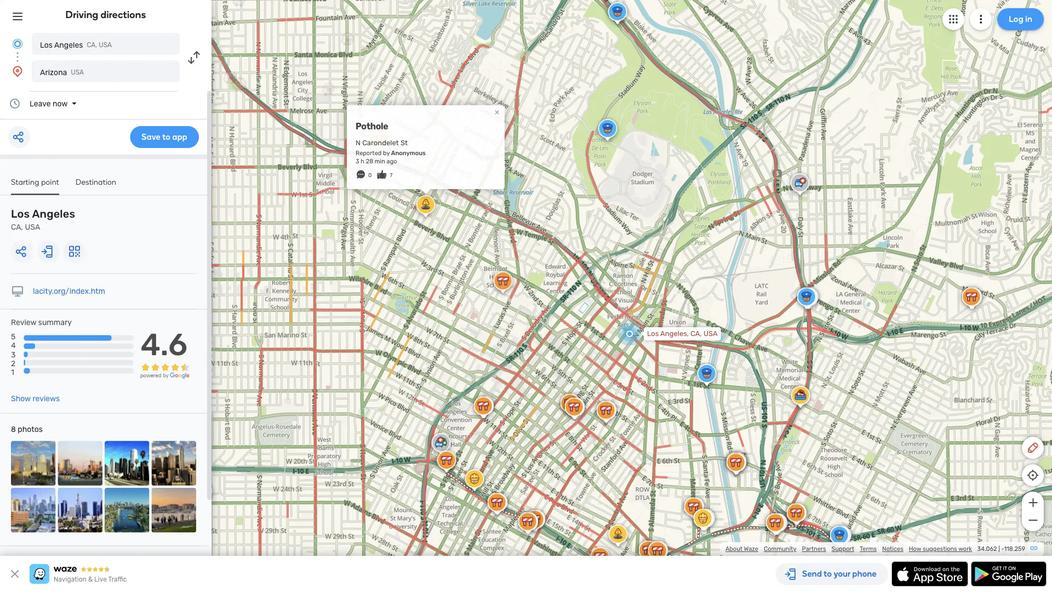 Task type: describe. For each thing, give the bounding box(es) containing it.
los inside los angeles ca, usa
[[11, 208, 30, 220]]

image 1 of los angeles, los angeles image
[[11, 441, 56, 486]]

image 8 of los angeles, los angeles image
[[152, 488, 196, 533]]

pothole
[[356, 121, 388, 131]]

1 vertical spatial los angeles ca, usa
[[11, 208, 75, 232]]

suggestions
[[924, 545, 958, 553]]

los angeles, ca, usa
[[648, 330, 718, 338]]

usa down starting point button
[[25, 223, 40, 232]]

driving directions
[[66, 9, 146, 21]]

also
[[37, 556, 52, 565]]

4
[[11, 341, 16, 350]]

2 vertical spatial los
[[648, 330, 659, 338]]

search
[[53, 556, 78, 565]]

image 7 of los angeles, los angeles image
[[105, 488, 149, 533]]

photos
[[18, 425, 43, 434]]

live
[[94, 576, 107, 584]]

0
[[369, 172, 372, 179]]

community
[[764, 545, 797, 553]]

angeles,
[[661, 330, 689, 338]]

waze
[[745, 545, 759, 553]]

how
[[910, 545, 922, 553]]

about waze community partners support terms notices how suggestions work 34.062 | -118.259
[[726, 545, 1026, 553]]

review summary
[[11, 318, 72, 327]]

28
[[366, 157, 374, 165]]

lacity.org/index.htm link
[[33, 287, 105, 296]]

image 4 of los angeles, los angeles image
[[152, 441, 196, 486]]

review
[[11, 318, 36, 327]]

navigation
[[54, 576, 87, 584]]

notices link
[[883, 545, 904, 553]]

starting point
[[11, 177, 59, 186]]

summary
[[38, 318, 72, 327]]

arizona
[[40, 68, 67, 77]]

destination button
[[76, 177, 116, 194]]

0 vertical spatial ca,
[[87, 41, 97, 49]]

4.6
[[141, 326, 188, 363]]

usa down the driving directions
[[99, 41, 112, 49]]

leave
[[30, 99, 51, 108]]

navigation & live traffic
[[54, 576, 127, 584]]

about
[[726, 545, 743, 553]]

image 6 of los angeles, los angeles image
[[58, 488, 103, 533]]

1 vertical spatial ca,
[[11, 223, 23, 232]]

×
[[495, 107, 500, 117]]

n
[[356, 139, 361, 147]]

partners
[[803, 545, 827, 553]]

5
[[11, 332, 16, 341]]

3 inside "5 4 3 2 1"
[[11, 350, 16, 359]]

-
[[1002, 545, 1005, 553]]

starting point button
[[11, 177, 59, 195]]

work
[[959, 545, 973, 553]]

driving
[[66, 9, 98, 21]]

usa inside arizona usa
[[71, 69, 84, 76]]

|
[[999, 545, 1001, 553]]

min
[[375, 157, 385, 165]]

3 inside n carondelet st reported by anonymous 3 h 28 min ago
[[356, 157, 360, 165]]

leave now
[[30, 99, 68, 108]]

anonymous
[[391, 149, 426, 157]]

current location image
[[11, 37, 24, 50]]

show reviews
[[11, 394, 60, 403]]

people also search for
[[11, 556, 90, 565]]

reported
[[356, 149, 382, 157]]

zoom out image
[[1027, 514, 1041, 527]]

terms link
[[860, 545, 877, 553]]

community link
[[764, 545, 797, 553]]



Task type: locate. For each thing, give the bounding box(es) containing it.
arizona usa
[[40, 68, 84, 77]]

3
[[356, 157, 360, 165], [11, 350, 16, 359]]

reviews
[[33, 394, 60, 403]]

destination
[[76, 177, 116, 186]]

ago
[[387, 157, 397, 165]]

link image
[[1030, 544, 1039, 553]]

8 photos
[[11, 425, 43, 434]]

los angeles ca, usa down "driving"
[[40, 40, 112, 49]]

0 horizontal spatial 3
[[11, 350, 16, 359]]

image 5 of los angeles, los angeles image
[[11, 488, 56, 533]]

n carondelet st reported by anonymous 3 h 28 min ago
[[356, 139, 426, 165]]

los down starting point button
[[11, 208, 30, 220]]

terms
[[860, 545, 877, 553]]

h
[[361, 157, 365, 165]]

show
[[11, 394, 31, 403]]

7
[[390, 172, 393, 179]]

0 horizontal spatial ca,
[[11, 223, 23, 232]]

usa right angeles,
[[704, 330, 718, 338]]

1 vertical spatial los
[[11, 208, 30, 220]]

2
[[11, 359, 15, 368]]

118.259
[[1005, 545, 1026, 553]]

how suggestions work link
[[910, 545, 973, 553]]

3 down 5
[[11, 350, 16, 359]]

2 horizontal spatial los
[[648, 330, 659, 338]]

1 vertical spatial 3
[[11, 350, 16, 359]]

computer image
[[11, 285, 24, 298]]

angeles down point
[[32, 208, 75, 220]]

ca,
[[87, 41, 97, 49], [11, 223, 23, 232], [691, 330, 702, 338]]

directions
[[101, 9, 146, 21]]

ca, down "driving"
[[87, 41, 97, 49]]

los angeles ca, usa
[[40, 40, 112, 49], [11, 208, 75, 232]]

los up arizona
[[40, 40, 53, 49]]

pencil image
[[1027, 441, 1040, 455]]

location image
[[11, 65, 24, 78]]

1 horizontal spatial ca,
[[87, 41, 97, 49]]

los left angeles,
[[648, 330, 659, 338]]

los
[[40, 40, 53, 49], [11, 208, 30, 220], [648, 330, 659, 338]]

&
[[88, 576, 93, 584]]

× link
[[492, 107, 502, 117]]

by
[[383, 149, 390, 157]]

image 3 of los angeles, los angeles image
[[105, 441, 149, 486]]

partners link
[[803, 545, 827, 553]]

angeles
[[54, 40, 83, 49], [32, 208, 75, 220]]

carondelet
[[363, 139, 399, 147]]

support link
[[832, 545, 855, 553]]

1
[[11, 368, 14, 377]]

zoom in image
[[1027, 496, 1041, 509]]

angeles up arizona usa
[[54, 40, 83, 49]]

notices
[[883, 545, 904, 553]]

traffic
[[108, 576, 127, 584]]

los angeles ca, usa down starting point button
[[11, 208, 75, 232]]

clock image
[[8, 97, 21, 110]]

image 2 of los angeles, los angeles image
[[58, 441, 103, 486]]

x image
[[8, 568, 21, 581]]

0 horizontal spatial los
[[11, 208, 30, 220]]

ca, down starting point button
[[11, 223, 23, 232]]

for
[[79, 556, 90, 565]]

support
[[832, 545, 855, 553]]

now
[[53, 99, 68, 108]]

usa
[[99, 41, 112, 49], [71, 69, 84, 76], [25, 223, 40, 232], [704, 330, 718, 338]]

usa right arizona
[[71, 69, 84, 76]]

starting
[[11, 177, 39, 186]]

1 vertical spatial angeles
[[32, 208, 75, 220]]

2 vertical spatial ca,
[[691, 330, 702, 338]]

point
[[41, 177, 59, 186]]

st
[[401, 139, 408, 147]]

5 4 3 2 1
[[11, 332, 16, 377]]

34.062
[[978, 545, 998, 553]]

1 horizontal spatial 3
[[356, 157, 360, 165]]

0 vertical spatial los
[[40, 40, 53, 49]]

0 vertical spatial angeles
[[54, 40, 83, 49]]

1 horizontal spatial los
[[40, 40, 53, 49]]

ca, right angeles,
[[691, 330, 702, 338]]

3 left h
[[356, 157, 360, 165]]

0 vertical spatial los angeles ca, usa
[[40, 40, 112, 49]]

2 horizontal spatial ca,
[[691, 330, 702, 338]]

lacity.org/index.htm
[[33, 287, 105, 296]]

0 vertical spatial 3
[[356, 157, 360, 165]]

8
[[11, 425, 16, 434]]

about waze link
[[726, 545, 759, 553]]

people
[[11, 556, 35, 565]]



Task type: vqa. For each thing, say whether or not it's contained in the screenshot.
78.693
no



